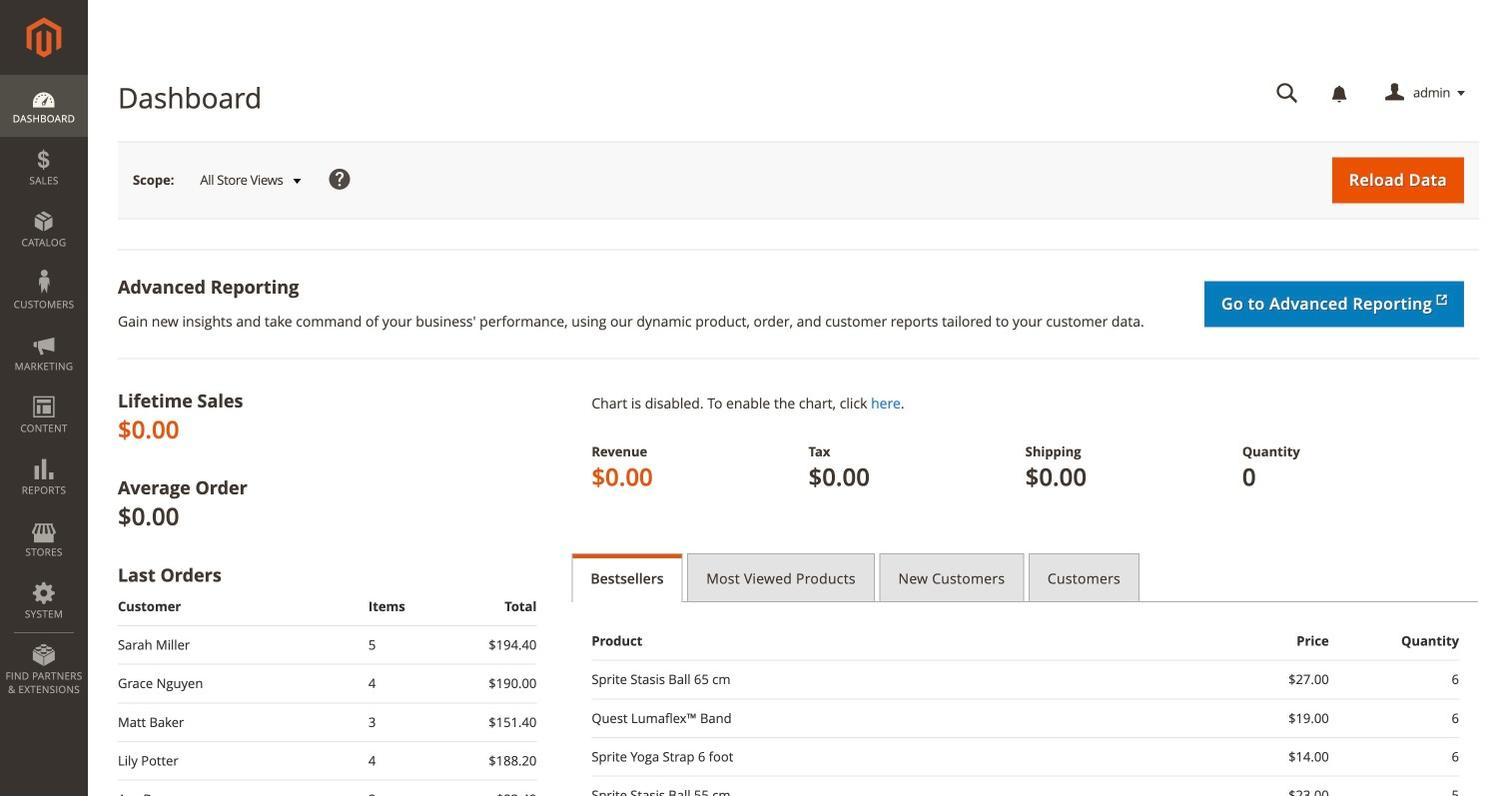 Task type: describe. For each thing, give the bounding box(es) containing it.
magento admin panel image
[[26, 17, 61, 58]]



Task type: locate. For each thing, give the bounding box(es) containing it.
tab list
[[572, 554, 1480, 603]]

menu bar
[[0, 75, 88, 707]]

None text field
[[1263, 76, 1313, 111]]



